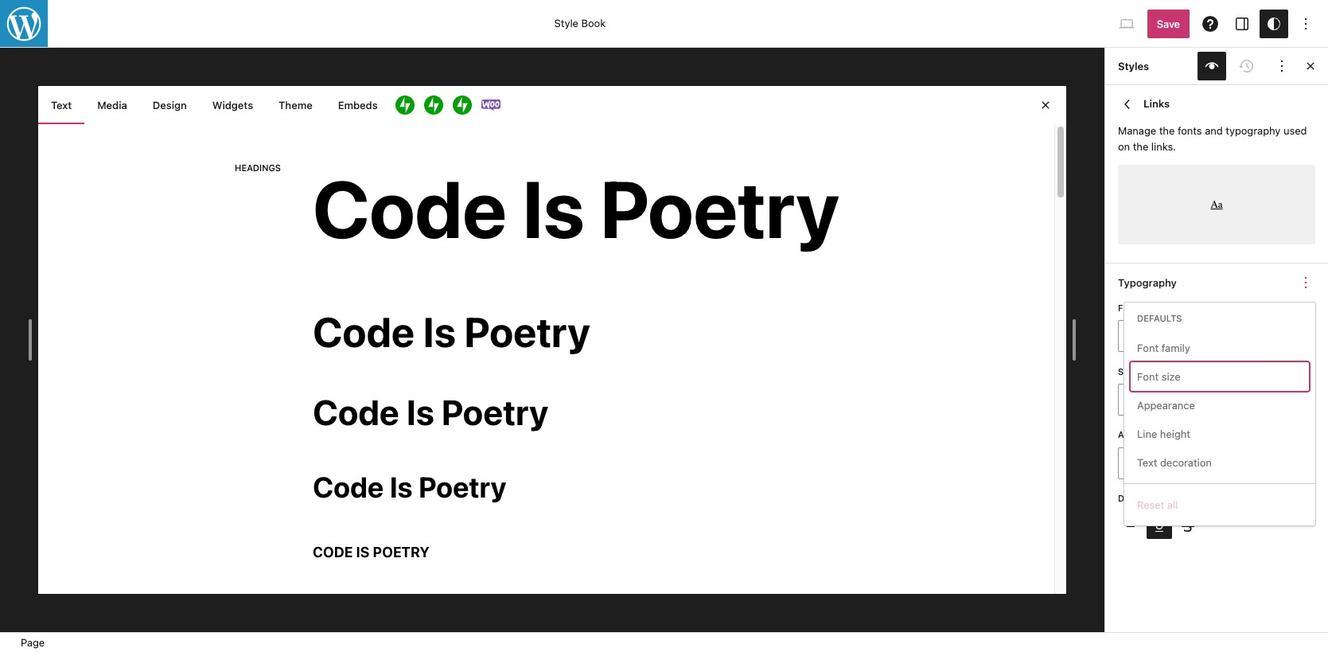 Task type: vqa. For each thing, say whether or not it's contained in the screenshot.
tab list
yes



Task type: describe. For each thing, give the bounding box(es) containing it.
grow image
[[453, 96, 472, 115]]

earn image
[[424, 96, 443, 115]]

manage
[[1119, 124, 1157, 137]]

and
[[1206, 124, 1224, 137]]

font size option group
[[1119, 384, 1316, 416]]

text for text decoration
[[1138, 457, 1158, 469]]

typography
[[1119, 276, 1178, 289]]

appearance inside appearance button
[[1138, 399, 1196, 412]]

font size
[[1138, 371, 1181, 383]]

forms image
[[395, 96, 415, 115]]

strikethrough image
[[1179, 517, 1198, 536]]

styles actions menu bar
[[1119, 52, 1297, 80]]

xl
[[1283, 393, 1296, 406]]

l
[[1239, 393, 1244, 406]]

font for font size
[[1138, 371, 1159, 383]]

reset
[[1138, 499, 1165, 511]]

view image
[[1118, 14, 1137, 33]]

text for text
[[51, 99, 72, 111]]

options image
[[1297, 14, 1316, 33]]

design button
[[140, 86, 200, 124]]

reset all button
[[1131, 491, 1310, 519]]

on
[[1119, 140, 1131, 152]]

1 vertical spatial appearance
[[1119, 429, 1178, 440]]

1 vertical spatial the
[[1134, 140, 1149, 152]]

font family
[[1138, 342, 1191, 355]]

all
[[1168, 499, 1179, 511]]

style
[[555, 17, 579, 30]]

defaults group
[[1131, 334, 1310, 477]]

typography options image
[[1297, 273, 1316, 292]]

reset all
[[1138, 499, 1179, 511]]

m
[[1189, 393, 1198, 406]]

appearance button
[[1131, 391, 1310, 420]]

line height button
[[1131, 420, 1310, 449]]

style book
[[555, 17, 606, 30]]

manage the fonts and typography used on the links.
[[1119, 124, 1308, 152]]

media button
[[85, 86, 140, 124]]

styles
[[1119, 60, 1150, 72]]

defaults
[[1138, 313, 1183, 323]]

navigate to the previous view image
[[1119, 95, 1138, 114]]

size element
[[1119, 365, 1138, 377]]

save button
[[1148, 9, 1190, 38]]

settings image
[[1233, 14, 1252, 33]]

text decoration
[[1138, 457, 1213, 469]]

default
[[1131, 457, 1166, 470]]

Medium button
[[1169, 386, 1217, 414]]

aa
[[1211, 198, 1223, 210]]



Task type: locate. For each thing, give the bounding box(es) containing it.
the up links.
[[1160, 124, 1176, 137]]

decoration
[[1161, 457, 1213, 469]]

size
[[1162, 371, 1181, 383]]

embeds
[[338, 99, 378, 111]]

0 vertical spatial the
[[1160, 124, 1176, 137]]

text decoration button
[[1131, 449, 1310, 477]]

fonts
[[1178, 124, 1203, 137]]

underline image
[[1151, 517, 1170, 536]]

tab list
[[38, 86, 1067, 124]]

Large button
[[1217, 386, 1266, 414]]

media
[[97, 99, 127, 111]]

s
[[1142, 393, 1148, 406]]

Extra Large button
[[1266, 386, 1314, 414]]

help image
[[1202, 14, 1221, 33]]

typography options menu
[[1125, 303, 1316, 526]]

theme
[[279, 99, 313, 111]]

page
[[21, 636, 45, 649]]

line height
[[1138, 428, 1191, 441]]

size
[[1119, 366, 1138, 376]]

font size button
[[1131, 363, 1310, 391]]

editor top bar region
[[0, 0, 1329, 48]]

0 horizontal spatial the
[[1134, 140, 1149, 152]]

font family button
[[1131, 334, 1310, 363]]

text left media
[[51, 99, 72, 111]]

style book element
[[38, 86, 1067, 594]]

text
[[51, 99, 72, 111], [1138, 457, 1158, 469]]

font
[[1119, 303, 1143, 313], [1138, 342, 1159, 355], [1138, 371, 1159, 383]]

links
[[1144, 97, 1171, 110]]

used
[[1284, 124, 1308, 137]]

font for font family
[[1138, 342, 1159, 355]]

0 vertical spatial font
[[1119, 303, 1143, 313]]

typography
[[1226, 124, 1281, 137]]

1 horizontal spatial the
[[1160, 124, 1176, 137]]

none image
[[1122, 517, 1141, 536]]

decoration
[[1119, 493, 1177, 503]]

text inside text decoration button
[[1138, 457, 1158, 469]]

appearance up default
[[1119, 429, 1178, 440]]

1 vertical spatial text
[[1138, 457, 1158, 469]]

more image
[[1273, 57, 1292, 76]]

font up the s
[[1138, 371, 1159, 383]]

0 vertical spatial text
[[51, 99, 72, 111]]

2 vertical spatial font
[[1138, 371, 1159, 383]]

line
[[1138, 428, 1158, 441]]

woocommerce image
[[481, 96, 501, 115]]

family
[[1162, 342, 1191, 355]]

style book image
[[1203, 57, 1222, 76]]

font down typography
[[1119, 303, 1143, 313]]

links.
[[1152, 140, 1177, 152]]

design
[[153, 99, 187, 111]]

Small button
[[1121, 386, 1169, 414]]

appearance
[[1138, 399, 1196, 412], [1119, 429, 1178, 440]]

theme button
[[266, 86, 325, 124]]

widgets
[[212, 99, 253, 111]]

height
[[1161, 428, 1191, 441]]

the
[[1160, 124, 1176, 137], [1134, 140, 1149, 152]]

0 horizontal spatial text
[[51, 99, 72, 111]]

styles image
[[1265, 14, 1284, 33]]

text inside text button
[[51, 99, 72, 111]]

text down line
[[1138, 457, 1158, 469]]

embeds button
[[325, 86, 391, 124]]

appearance up line height
[[1138, 399, 1196, 412]]

0 vertical spatial appearance
[[1138, 399, 1196, 412]]

widgets button
[[200, 86, 266, 124]]

save
[[1158, 17, 1181, 30]]

font for font
[[1119, 303, 1143, 313]]

text button
[[38, 86, 85, 124]]

1 vertical spatial font
[[1138, 342, 1159, 355]]

the down manage
[[1134, 140, 1149, 152]]

close styles image
[[1302, 57, 1321, 76]]

set custom size image
[[1297, 360, 1316, 379]]

1 horizontal spatial text
[[1138, 457, 1158, 469]]

font inside font family button
[[1138, 342, 1159, 355]]

site icon image
[[0, 0, 49, 49]]

default button
[[1119, 447, 1214, 479]]

revisions image
[[1238, 57, 1257, 76]]

book
[[582, 17, 606, 30]]

font inside font size button
[[1138, 371, 1159, 383]]

close style book image
[[1037, 96, 1056, 115]]

tab list containing text
[[38, 86, 1067, 124]]

reset all group
[[1131, 491, 1310, 519]]

font left family
[[1138, 342, 1159, 355]]



